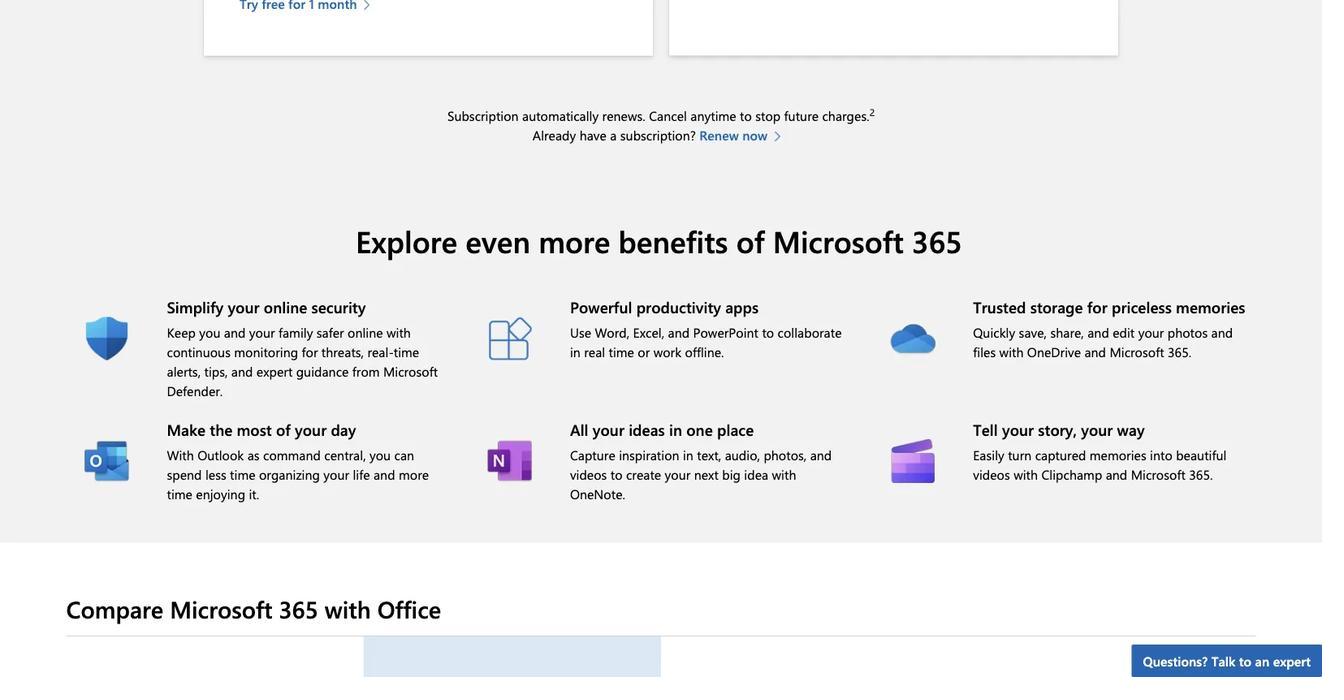 Task type: locate. For each thing, give the bounding box(es) containing it.
and inside make the most of your day with outlook as command central, you can spend less time organizing your life and more time enjoying it.
[[374, 466, 395, 484]]

inspiration
[[619, 447, 679, 464]]

1 horizontal spatial more
[[539, 221, 610, 261]]

safer
[[317, 324, 344, 342]]

online up family
[[264, 297, 307, 318]]

to left collaborate on the right of the page
[[762, 324, 774, 342]]

easily
[[973, 447, 1004, 464]]

to inside all your ideas in one place capture inspiration in text, audio, photos, and videos to create your next big idea with onenote.
[[611, 466, 623, 484]]

memories inside trusted storage for priceless memories quickly save, share, and edit your photos and files with onedrive and microsoft 365.
[[1176, 297, 1245, 318]]

it.
[[249, 486, 259, 503]]

online up real- on the bottom left of the page
[[348, 324, 383, 342]]

1 horizontal spatial expert
[[1273, 652, 1311, 670]]

1 horizontal spatial online
[[348, 324, 383, 342]]

with up real- on the bottom left of the page
[[387, 324, 411, 342]]

work
[[654, 344, 681, 361]]

1 videos from the left
[[570, 466, 607, 484]]

1 vertical spatial for
[[302, 344, 318, 361]]

365. inside trusted storage for priceless memories quickly save, share, and edit your photos and files with onedrive and microsoft 365.
[[1168, 344, 1192, 361]]

0 vertical spatial 365
[[912, 221, 962, 261]]

1 horizontal spatial memories
[[1176, 297, 1245, 318]]

with inside trusted storage for priceless memories quickly save, share, and edit your photos and files with onedrive and microsoft 365.
[[999, 344, 1024, 361]]

tell your story, your way easily turn captured memories into beautiful videos with clipchamp and microsoft 365.
[[973, 420, 1227, 484]]

apps
[[725, 297, 759, 318]]

with down photos,
[[772, 466, 796, 484]]

enjoying
[[196, 486, 245, 503]]

less
[[205, 466, 226, 484]]

for
[[1087, 297, 1108, 318], [302, 344, 318, 361]]

2 videos from the left
[[973, 466, 1010, 484]]

0 vertical spatial you
[[199, 324, 220, 342]]

priceless
[[1112, 297, 1172, 318]]

videos down capture
[[570, 466, 607, 484]]

simplify
[[167, 297, 224, 318]]

0 horizontal spatial expert
[[257, 363, 293, 381]]

with down turn
[[1014, 466, 1038, 484]]

1 horizontal spatial of
[[736, 221, 765, 261]]

spend
[[167, 466, 202, 484]]

0 horizontal spatial you
[[199, 324, 220, 342]]

for right storage
[[1087, 297, 1108, 318]]

expert down monitoring
[[257, 363, 293, 381]]

capture
[[570, 447, 615, 464]]

0 vertical spatial for
[[1087, 297, 1108, 318]]

0 horizontal spatial of
[[276, 420, 291, 440]]

1 vertical spatial 365.
[[1189, 466, 1213, 484]]

with inside simplify your online security keep you and your family safer online with continuous monitoring for threats, real-time alerts, tips, and expert guidance from microsoft defender.
[[387, 324, 411, 342]]

cancel
[[649, 107, 687, 125]]

your down priceless
[[1138, 324, 1164, 342]]

photos,
[[764, 447, 807, 464]]

monitoring
[[234, 344, 298, 361]]

text,
[[697, 447, 721, 464]]

and right photos
[[1211, 324, 1233, 342]]

anytime
[[691, 107, 736, 125]]

1 vertical spatial of
[[276, 420, 291, 440]]

1 vertical spatial 365
[[279, 593, 318, 625]]

0 horizontal spatial memories
[[1090, 447, 1147, 464]]

your
[[228, 297, 260, 318], [249, 324, 275, 342], [1138, 324, 1164, 342], [295, 420, 327, 440], [593, 420, 624, 440], [1002, 420, 1034, 440], [1081, 420, 1113, 440], [324, 466, 349, 484], [665, 466, 691, 484]]

in left text,
[[683, 447, 693, 464]]

and right the tips, in the left of the page
[[231, 363, 253, 381]]

save,
[[1019, 324, 1047, 342]]

2 vertical spatial in
[[683, 447, 693, 464]]

audio,
[[725, 447, 760, 464]]

expert right the an
[[1273, 652, 1311, 670]]

security
[[311, 297, 366, 318]]

clipchamp and
[[1042, 466, 1127, 484]]

videos down 'easily'
[[973, 466, 1010, 484]]

as
[[247, 447, 260, 464]]

0 horizontal spatial 365
[[279, 593, 318, 625]]

real
[[584, 344, 605, 361]]

365. inside tell your story, your way easily turn captured memories into beautiful videos with clipchamp and microsoft 365.
[[1189, 466, 1213, 484]]

your right simplify
[[228, 297, 260, 318]]

you up continuous
[[199, 324, 220, 342]]

1 vertical spatial expert
[[1273, 652, 1311, 670]]

online
[[264, 297, 307, 318], [348, 324, 383, 342]]

ideas
[[629, 420, 665, 440]]

subscription?
[[620, 127, 696, 144]]

to inside "questions? talk to an expert" dropdown button
[[1239, 652, 1252, 670]]

compare
[[66, 593, 163, 625]]

beautiful
[[1176, 447, 1227, 464]]

with
[[167, 447, 194, 464]]

time
[[394, 344, 419, 361], [609, 344, 634, 361], [230, 466, 255, 484], [167, 486, 192, 503]]

more up the powerful
[[539, 221, 610, 261]]

0 horizontal spatial more
[[399, 466, 429, 484]]

1 vertical spatial memories
[[1090, 447, 1147, 464]]

the
[[210, 420, 233, 440]]

expert
[[257, 363, 293, 381], [1273, 652, 1311, 670]]

0 horizontal spatial videos
[[570, 466, 607, 484]]

1 vertical spatial more
[[399, 466, 429, 484]]

of up command
[[276, 420, 291, 440]]

videos
[[570, 466, 607, 484], [973, 466, 1010, 484]]

1 horizontal spatial you
[[370, 447, 391, 464]]

future
[[784, 107, 819, 125]]

to left the an
[[1239, 652, 1252, 670]]

0 vertical spatial memories
[[1176, 297, 1245, 318]]

1 horizontal spatial videos
[[973, 466, 1010, 484]]

and left "edit"
[[1088, 324, 1109, 342]]

microsoft
[[773, 221, 904, 261], [1110, 344, 1164, 361], [383, 363, 438, 381], [1131, 466, 1186, 484], [170, 593, 272, 625]]

organizing
[[259, 466, 320, 484]]

simplify your online security keep you and your family safer online with continuous monitoring for threats, real-time alerts, tips, and expert guidance from microsoft defender.
[[167, 297, 438, 400]]

365. down beautiful
[[1189, 466, 1213, 484]]

your left way
[[1081, 420, 1113, 440]]

1 horizontal spatial for
[[1087, 297, 1108, 318]]

0 vertical spatial in
[[570, 344, 581, 361]]

even
[[466, 221, 530, 261]]

and right life
[[374, 466, 395, 484]]

microsoft inside tell your story, your way easily turn captured memories into beautiful videos with clipchamp and microsoft 365.
[[1131, 466, 1186, 484]]

365. down photos
[[1168, 344, 1192, 361]]

keep
[[167, 324, 196, 342]]

questions? talk to an expert
[[1143, 652, 1311, 670]]

into
[[1150, 447, 1173, 464]]

more inside make the most of your day with outlook as command central, you can spend less time organizing your life and more time enjoying it.
[[399, 466, 429, 484]]

defender.
[[167, 383, 223, 400]]

memories inside tell your story, your way easily turn captured memories into beautiful videos with clipchamp and microsoft 365.
[[1090, 447, 1147, 464]]

365.
[[1168, 344, 1192, 361], [1189, 466, 1213, 484]]

time down word,
[[609, 344, 634, 361]]

automatically
[[522, 107, 599, 125]]

0 horizontal spatial for
[[302, 344, 318, 361]]

to inside subscription automatically renews. cancel anytime to stop future charges. 2 already have a subscription? renew now
[[740, 107, 752, 125]]

0 vertical spatial online
[[264, 297, 307, 318]]

memories down way
[[1090, 447, 1147, 464]]

offline.
[[685, 344, 724, 361]]

powerful
[[570, 297, 632, 318]]

you left can at the left bottom of the page
[[370, 447, 391, 464]]

0 vertical spatial more
[[539, 221, 610, 261]]

more down can at the left bottom of the page
[[399, 466, 429, 484]]

to up 'onenote.'
[[611, 466, 623, 484]]

a
[[610, 127, 617, 144]]

memories up photos
[[1176, 297, 1245, 318]]

edit
[[1113, 324, 1135, 342]]

story,
[[1038, 420, 1077, 440]]

time right threats,
[[394, 344, 419, 361]]

0 vertical spatial expert
[[257, 363, 293, 381]]

and right photos,
[[810, 447, 832, 464]]

in left the one
[[669, 420, 682, 440]]

for up guidance at the bottom left of the page
[[302, 344, 318, 361]]

with down quickly on the right
[[999, 344, 1024, 361]]

real-
[[367, 344, 394, 361]]

onedrive
[[1027, 344, 1081, 361]]

and up work
[[668, 324, 690, 342]]

in left real
[[570, 344, 581, 361]]

you inside simplify your online security keep you and your family safer online with continuous monitoring for threats, real-time alerts, tips, and expert guidance from microsoft defender.
[[199, 324, 220, 342]]

to up renew now link
[[740, 107, 752, 125]]

microsoft inside trusted storage for priceless memories quickly save, share, and edit your photos and files with onedrive and microsoft 365.
[[1110, 344, 1164, 361]]

make
[[167, 420, 206, 440]]

expert inside dropdown button
[[1273, 652, 1311, 670]]

0 vertical spatial 365.
[[1168, 344, 1192, 361]]

365
[[912, 221, 962, 261], [279, 593, 318, 625]]

1 vertical spatial you
[[370, 447, 391, 464]]

0 horizontal spatial online
[[264, 297, 307, 318]]

of up apps
[[736, 221, 765, 261]]

time down spend
[[167, 486, 192, 503]]

excel,
[[633, 324, 664, 342]]

renew now link
[[700, 126, 790, 145]]



Task type: describe. For each thing, give the bounding box(es) containing it.
powerpoint
[[693, 324, 759, 342]]

talk
[[1211, 652, 1236, 670]]

with left office
[[325, 593, 371, 625]]

your up monitoring
[[249, 324, 275, 342]]

expert inside simplify your online security keep you and your family safer online with continuous monitoring for threats, real-time alerts, tips, and expert guidance from microsoft defender.
[[257, 363, 293, 381]]

videos inside all your ideas in one place capture inspiration in text, audio, photos, and videos to create your next big idea with onenote.
[[570, 466, 607, 484]]

threats,
[[321, 344, 364, 361]]

onenote.
[[570, 486, 625, 503]]

from
[[352, 363, 380, 381]]

2
[[870, 106, 875, 119]]

day
[[331, 420, 356, 440]]

benefits
[[618, 221, 728, 261]]

with inside tell your story, your way easily turn captured memories into beautiful videos with clipchamp and microsoft 365.
[[1014, 466, 1038, 484]]

time inside powerful productivity apps use word, excel, and powerpoint to collaborate in real time or work offline.
[[609, 344, 634, 361]]

share,
[[1050, 324, 1084, 342]]

quickly
[[973, 324, 1015, 342]]

of inside make the most of your day with outlook as command central, you can spend less time organizing your life and more time enjoying it.
[[276, 420, 291, 440]]

for inside trusted storage for priceless memories quickly save, share, and edit your photos and files with onedrive and microsoft 365.
[[1087, 297, 1108, 318]]

trusted storage for priceless memories quickly save, share, and edit your photos and files with onedrive and microsoft 365.
[[973, 297, 1245, 361]]

idea
[[744, 466, 768, 484]]

make the most of your day with outlook as command central, you can spend less time organizing your life and more time enjoying it.
[[167, 420, 429, 503]]

questions?
[[1143, 652, 1208, 670]]

photos
[[1168, 324, 1208, 342]]

life
[[353, 466, 370, 484]]

for inside simplify your online security keep you and your family safer online with continuous monitoring for threats, real-time alerts, tips, and expert guidance from microsoft defender.
[[302, 344, 318, 361]]

stop
[[755, 107, 781, 125]]

guidance
[[296, 363, 349, 381]]

and inside powerful productivity apps use word, excel, and powerpoint to collaborate in real time or work offline.
[[668, 324, 690, 342]]

turn
[[1008, 447, 1032, 464]]

captured
[[1035, 447, 1086, 464]]

your down central,
[[324, 466, 349, 484]]

explore even more benefits of microsoft 365
[[356, 221, 966, 261]]

0 vertical spatial of
[[736, 221, 765, 261]]

create
[[626, 466, 661, 484]]

and up monitoring
[[224, 324, 246, 342]]

big
[[722, 466, 741, 484]]

your up turn
[[1002, 420, 1034, 440]]

outlook
[[197, 447, 244, 464]]

storage
[[1030, 297, 1083, 318]]

command
[[263, 447, 321, 464]]

powerful productivity apps use word, excel, and powerpoint to collaborate in real time or work offline.
[[570, 297, 842, 361]]

productivity
[[636, 297, 721, 318]]

already
[[533, 127, 576, 144]]

time inside simplify your online security keep you and your family safer online with continuous monitoring for threats, real-time alerts, tips, and expert guidance from microsoft defender.
[[394, 344, 419, 361]]

central,
[[324, 447, 366, 464]]

tips,
[[204, 363, 228, 381]]

in inside powerful productivity apps use word, excel, and powerpoint to collaborate in real time or work offline.
[[570, 344, 581, 361]]

tell
[[973, 420, 998, 440]]

time down the as
[[230, 466, 255, 484]]

charges.
[[822, 107, 870, 125]]

your inside trusted storage for priceless memories quickly save, share, and edit your photos and files with onedrive and microsoft 365.
[[1138, 324, 1164, 342]]

and inside all your ideas in one place capture inspiration in text, audio, photos, and videos to create your next big idea with onenote.
[[810, 447, 832, 464]]

explore
[[356, 221, 457, 261]]

videos inside tell your story, your way easily turn captured memories into beautiful videos with clipchamp and microsoft 365.
[[973, 466, 1010, 484]]

all your ideas in one place capture inspiration in text, audio, photos, and videos to create your next big idea with onenote.
[[570, 420, 832, 503]]

your left next at the bottom of the page
[[665, 466, 691, 484]]

one
[[686, 420, 713, 440]]

microsoft inside simplify your online security keep you and your family safer online with continuous monitoring for threats, real-time alerts, tips, and expert guidance from microsoft defender.
[[383, 363, 438, 381]]

compare microsoft 365 with office
[[66, 593, 441, 625]]

with inside all your ideas in one place capture inspiration in text, audio, photos, and videos to create your next big idea with onenote.
[[772, 466, 796, 484]]

1 horizontal spatial 365
[[912, 221, 962, 261]]

your right all at bottom left
[[593, 420, 624, 440]]

have
[[580, 127, 607, 144]]

your up command
[[295, 420, 327, 440]]

subscription
[[447, 107, 519, 125]]

renew
[[700, 127, 739, 144]]

renews.
[[602, 107, 645, 125]]

questions? talk to an expert button
[[1132, 645, 1322, 677]]

now
[[742, 127, 768, 144]]

and right onedrive
[[1085, 344, 1106, 361]]

most
[[237, 420, 272, 440]]

1 vertical spatial online
[[348, 324, 383, 342]]

office
[[377, 593, 441, 625]]

you inside make the most of your day with outlook as command central, you can spend less time organizing your life and more time enjoying it.
[[370, 447, 391, 464]]

an
[[1255, 652, 1270, 670]]

use
[[570, 324, 591, 342]]

files
[[973, 344, 996, 361]]

can
[[394, 447, 414, 464]]

word,
[[595, 324, 630, 342]]

subscription automatically renews. cancel anytime to stop future charges. 2 already have a subscription? renew now
[[447, 106, 875, 144]]

next
[[694, 466, 719, 484]]

1 vertical spatial in
[[669, 420, 682, 440]]

to inside powerful productivity apps use word, excel, and powerpoint to collaborate in real time or work offline.
[[762, 324, 774, 342]]

family
[[279, 324, 313, 342]]

all
[[570, 420, 588, 440]]

trusted
[[973, 297, 1026, 318]]

continuous
[[167, 344, 231, 361]]

or
[[638, 344, 650, 361]]

place
[[717, 420, 754, 440]]



Task type: vqa. For each thing, say whether or not it's contained in the screenshot.


